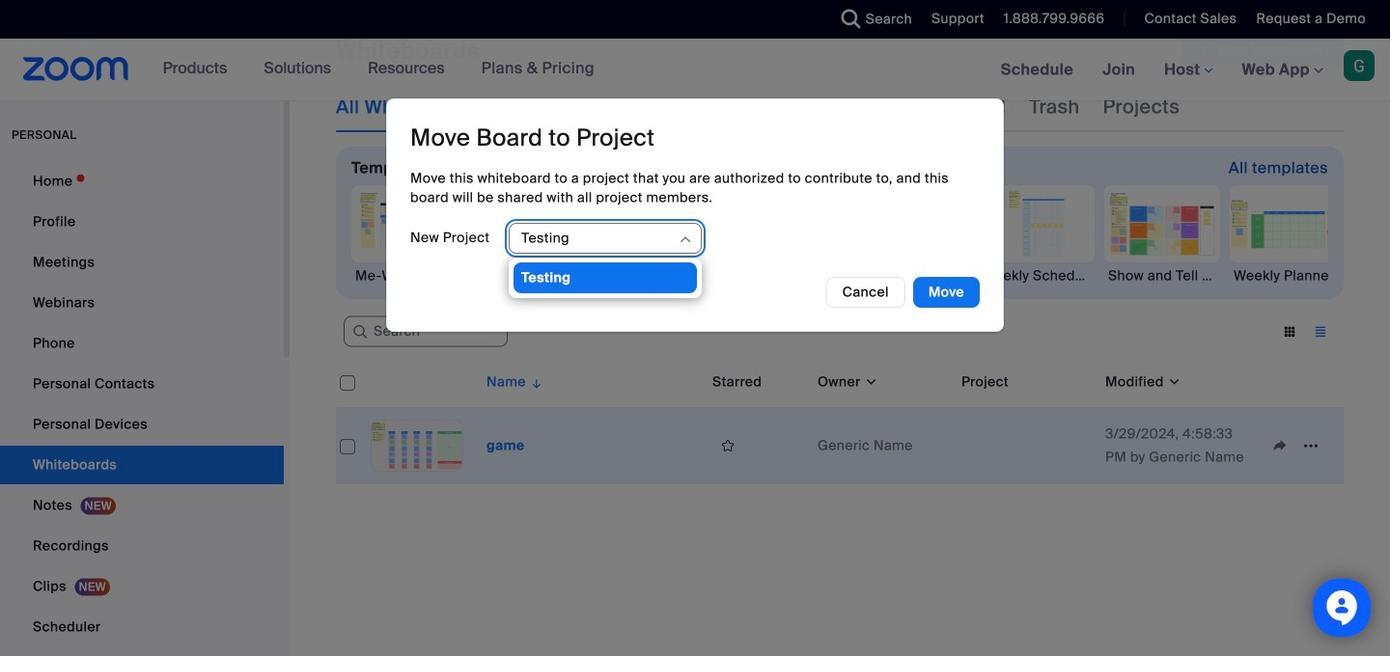 Task type: describe. For each thing, give the bounding box(es) containing it.
weekly planner element
[[1230, 266, 1346, 286]]

personal menu menu
[[0, 162, 284, 656]]

show and tell with a twist element
[[1104, 266, 1220, 286]]

digital marketing canvas element
[[728, 266, 844, 286]]

tabs of all whiteboard page tab list
[[336, 82, 1180, 132]]

hide options image
[[678, 232, 693, 247]]

learning experience canvas element
[[602, 266, 718, 286]]

arrow down image
[[526, 371, 544, 394]]

fun fact element
[[477, 266, 593, 286]]



Task type: vqa. For each thing, say whether or not it's contained in the screenshot.
Admin Menu menu
no



Task type: locate. For each thing, give the bounding box(es) containing it.
grid mode, not selected image
[[1274, 323, 1305, 341]]

weekly schedule element
[[979, 266, 1095, 286]]

thumbnail of game image
[[372, 421, 462, 471]]

cell
[[954, 408, 1098, 485]]

me-we-us retrospective element
[[351, 266, 467, 286]]

list box
[[514, 263, 697, 293]]

dialog
[[386, 98, 1004, 332]]

uml class diagram element
[[853, 266, 969, 286]]

banner
[[0, 39, 1390, 102]]

Search text field
[[344, 316, 508, 347]]

application
[[1183, 36, 1344, 67], [336, 357, 1344, 485], [712, 432, 802, 461]]

meetings navigation
[[986, 39, 1390, 102]]

list mode, selected image
[[1305, 323, 1336, 341]]

game, modified at mar 29, 2024 by generic name, link image
[[371, 420, 463, 472]]

heading
[[410, 123, 655, 153]]

game element
[[487, 437, 525, 455]]

product information navigation
[[148, 39, 609, 100]]



